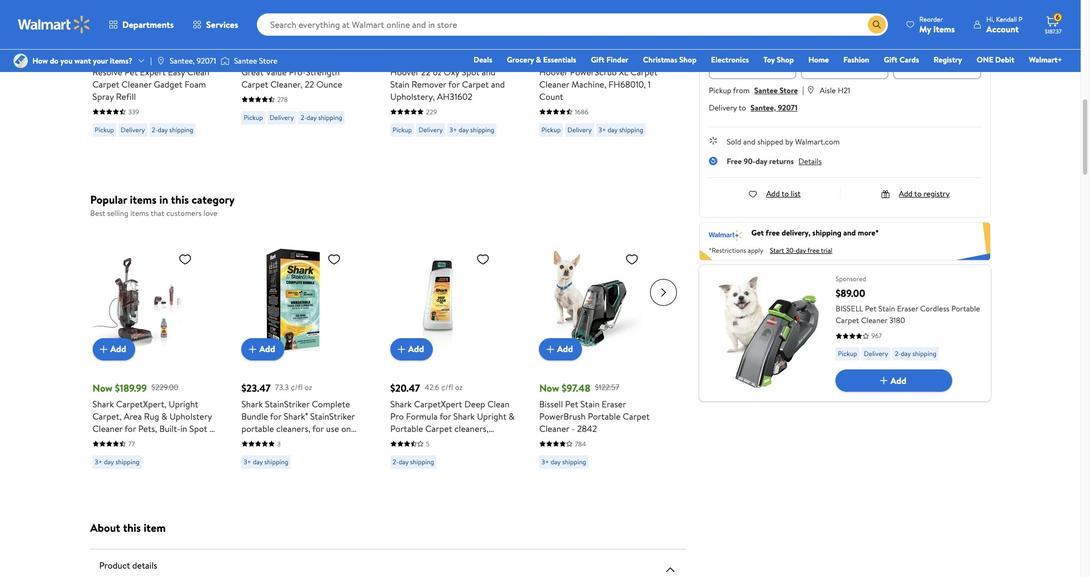 Task type: locate. For each thing, give the bounding box(es) containing it.
free
[[747, 61, 760, 70], [839, 61, 852, 70], [727, 156, 742, 167]]

now inside now $97.48 $122.57 bissell pet stain eraser powerbrush portable carpet cleaner - 2842
[[540, 381, 560, 395]]

0 horizontal spatial eliminates
[[320, 435, 359, 447]]

shipping up trial
[[813, 228, 842, 239]]

0 horizontal spatial in
[[159, 192, 168, 207]]

this left item on the bottom left
[[123, 521, 141, 536]]

 image
[[13, 54, 28, 68], [156, 56, 165, 65]]

shipping
[[318, 113, 342, 122], [169, 125, 193, 134], [471, 125, 495, 134], [620, 125, 644, 134], [813, 228, 842, 239], [913, 350, 937, 359], [116, 458, 140, 467], [265, 458, 289, 467], [410, 458, 435, 467], [563, 458, 587, 467]]

shipping inside the $89.00 group
[[913, 350, 937, 359]]

deep right carpetxpert
[[465, 398, 486, 411]]

0 horizontal spatial eraser
[[602, 398, 626, 411]]

now for now $8.79
[[391, 49, 411, 63]]

shipping down 3
[[265, 458, 289, 467]]

to
[[739, 102, 747, 113], [782, 188, 790, 199], [915, 188, 922, 199]]

$89.00 group
[[700, 266, 991, 402]]

day inside get free delivery, shipping and more* banner
[[797, 246, 807, 256]]

pickup down intent image for pickup
[[834, 42, 857, 53]]

from
[[734, 85, 750, 96]]

pxcmbundle
[[280, 472, 339, 484]]

1 horizontal spatial to
[[782, 188, 790, 199]]

gift for gift cards
[[885, 54, 898, 65]]

0 vertical spatial spot
[[462, 66, 480, 78]]

pickup inside pickup from santee store |
[[709, 85, 732, 96]]

0 horizontal spatial pro
[[324, 460, 337, 472]]

area right 5 at the bottom left
[[442, 447, 458, 460]]

hi, kendall p account
[[987, 14, 1023, 35]]

in inside popular items in this category best selling items that customers love
[[159, 192, 168, 207]]

pet
[[242, 447, 255, 460], [457, 460, 470, 472]]

1 horizontal spatial shop
[[777, 54, 795, 65]]

3+ up magenta on the bottom left
[[95, 458, 102, 467]]

1 horizontal spatial pet
[[457, 460, 470, 472]]

1 vertical spatial deep
[[157, 435, 178, 447]]

add to list
[[767, 188, 801, 199]]

deep inside now $189.99 $229.00 shark carpetxpert, upright carpet, area rug & upholstery cleaner for pets, built-in spot & stain eliminator, deep cleaning & dirt & grime removal, carpet shampooer, ex150, magenta
[[157, 435, 178, 447]]

1 vertical spatial in
[[180, 423, 187, 435]]

0 vertical spatial santee
[[234, 55, 257, 66]]

1 horizontal spatial this
[[171, 192, 189, 207]]

reorder my items
[[920, 14, 956, 35]]

item
[[144, 521, 166, 536]]

2 horizontal spatial oz
[[455, 382, 463, 394]]

grocery & essentials
[[507, 54, 577, 65]]

portable up upholstery
[[391, 423, 424, 435]]

2- down 3180
[[896, 350, 902, 359]]

one debit link
[[972, 54, 1020, 66]]

upright down $229.00
[[169, 398, 198, 411]]

santee,
[[170, 55, 195, 66], [751, 102, 777, 113]]

3+ down machine,
[[599, 125, 607, 134]]

shop inside christmas shop link
[[680, 54, 697, 65]]

1 hoover from the left
[[391, 66, 419, 78]]

hoover inside now $8.79 $9.99 hoover 22 oz oxy spot and stain remover for carpet and upholstery, ah31602
[[391, 66, 419, 78]]

now $97.48 $122.57 bissell pet stain eraser powerbrush portable carpet cleaner - 2842
[[540, 381, 650, 435]]

multiplier
[[323, 447, 360, 460]]

today for pickup
[[837, 52, 854, 61]]

carpet inside sponsored $89.00 bissell pet stain eraser cordless portable carpet cleaner 3180
[[836, 315, 860, 327]]

today inside the delivery today
[[930, 52, 946, 61]]

$189.99
[[115, 381, 147, 395]]

1686
[[575, 107, 589, 117]]

pro inside the $23.47 73.3 ¢/fl oz shark stainstriker complete bundle for shark® stainstriker portable cleaners, for use on carpets & area rugs, eliminates pet odors, 32oz oxy multiplier and 16oz deep clean pro formulas, pxcmbundle
[[324, 460, 337, 472]]

product group containing $168.00
[[540, 0, 664, 159]]

3+ day shipping
[[450, 125, 495, 134], [599, 125, 644, 134], [95, 458, 140, 467], [244, 458, 289, 467], [542, 458, 587, 467]]

add to registry
[[900, 188, 950, 199]]

today for delivery
[[930, 52, 946, 61]]

stainstriker down 73.3
[[265, 398, 310, 411]]

1 horizontal spatial free
[[747, 61, 760, 70]]

2- down formulated
[[393, 458, 399, 467]]

this inside popular items in this category best selling items that customers love
[[171, 192, 189, 207]]

area down shark®
[[281, 435, 297, 447]]

carpet down the bissell
[[836, 315, 860, 327]]

carpets
[[242, 435, 270, 447]]

0 vertical spatial eraser
[[898, 304, 919, 315]]

0 vertical spatial odors,
[[257, 447, 281, 460]]

0 horizontal spatial odors,
[[257, 447, 281, 460]]

2 horizontal spatial deep
[[465, 398, 486, 411]]

0 horizontal spatial shop
[[680, 54, 697, 65]]

dec
[[755, 52, 767, 61]]

bundle
[[242, 411, 268, 423]]

services
[[206, 18, 238, 31]]

shipping down fh68010,
[[620, 125, 644, 134]]

deep inside the $23.47 73.3 ¢/fl oz shark stainstriker complete bundle for shark® stainstriker portable cleaners, for use on carpets & area rugs, eliminates pet odors, 32oz oxy multiplier and 16oz deep clean pro formulas, pxcmbundle
[[276, 460, 297, 472]]

1 cleaners, from the left
[[276, 423, 311, 435]]

oz for $23.47
[[305, 382, 312, 394]]

stain up 3180
[[879, 304, 896, 315]]

oz inside $20.47 42.6 ¢/fl oz shark carpetxpert deep clean pro formula for shark upright & portable carpet cleaners, formulated for all carpets, upholstery & area rugs, eliminates tough pet messes and odors, 48oz, excm48
[[455, 382, 463, 394]]

add button for 42.6
[[391, 338, 433, 361]]

odors, left 48oz,
[[407, 472, 431, 484]]

1 horizontal spatial today
[[930, 52, 946, 61]]

1 horizontal spatial now
[[391, 49, 411, 63]]

shipping down ah31602
[[471, 125, 495, 134]]

carpet up 5 at the bottom left
[[426, 423, 453, 435]]

$23.47
[[242, 381, 271, 395]]

cleaner up dirt
[[93, 423, 123, 435]]

oz inside now $8.79 $9.99 hoover 22 oz oxy spot and stain remover for carpet and upholstery, ah31602
[[433, 66, 442, 78]]

0 horizontal spatial cleaners,
[[276, 423, 311, 435]]

spray
[[93, 90, 114, 103]]

1 vertical spatial eliminates
[[391, 460, 430, 472]]

0 vertical spatial in
[[159, 192, 168, 207]]

carpet inside $168.00 hoover powerscrub xl carpet cleaner machine, fh68010, 1 count
[[631, 66, 658, 78]]

2 shop from the left
[[777, 54, 795, 65]]

home link
[[804, 54, 835, 66]]

pickup down the bissell
[[839, 350, 858, 359]]

$168.00 hoover powerscrub xl carpet cleaner machine, fh68010, 1 count
[[540, 49, 658, 103]]

add to cart image
[[97, 10, 110, 24], [544, 10, 558, 24], [97, 343, 110, 356], [395, 343, 409, 356], [544, 343, 558, 356], [878, 375, 891, 388]]

now $189.99 $229.00 shark carpetxpert, upright carpet, area rug & upholstery cleaner for pets, built-in spot & stain eliminator, deep cleaning & dirt & grime removal, carpet shampooer, ex150, magenta
[[93, 381, 216, 484]]

22 left ounce on the left top
[[305, 78, 314, 90]]

delivery down 229
[[419, 125, 443, 134]]

stainstriker
[[265, 398, 310, 411], [310, 411, 355, 423]]

& right "built-"
[[210, 423, 216, 435]]

1 vertical spatial this
[[123, 521, 141, 536]]

1 today from the left
[[837, 52, 854, 61]]

shark left area
[[93, 398, 114, 411]]

cleaner left -
[[540, 423, 570, 435]]

0 horizontal spatial spot
[[190, 423, 207, 435]]

items up that
[[130, 192, 157, 207]]

stain inside now $189.99 $229.00 shark carpetxpert, upright carpet, area rug & upholstery cleaner for pets, built-in spot & stain eliminator, deep cleaning & dirt & grime removal, carpet shampooer, ex150, magenta
[[93, 435, 112, 447]]

1 horizontal spatial santee,
[[751, 102, 777, 113]]

pro left the formula
[[391, 411, 404, 423]]

stain inside sponsored $89.00 bissell pet stain eraser cordless portable carpet cleaner 3180
[[879, 304, 896, 315]]

1 horizontal spatial ¢/fl
[[442, 382, 453, 394]]

add for $189.99
[[110, 343, 126, 356]]

¢/fl right 42.6
[[442, 382, 453, 394]]

one
[[977, 54, 994, 65]]

santee inside pickup from santee store |
[[755, 85, 778, 96]]

clean inside $20.87 resolve pet expert easy clean carpet cleaner gadget   foam spray refill
[[187, 66, 210, 78]]

2 hoover from the left
[[540, 66, 568, 78]]

20.4
[[272, 50, 287, 61]]

hi,
[[987, 14, 995, 24]]

selling
[[107, 208, 129, 219]]

free inside shipping arrives dec 21 free
[[747, 61, 760, 70]]

oz right 73.3
[[305, 382, 312, 394]]

¢/fl right 73.3
[[291, 382, 303, 394]]

cleaners, inside the $23.47 73.3 ¢/fl oz shark stainstriker complete bundle for shark® stainstriker portable cleaners, for use on carpets & area rugs, eliminates pet odors, 32oz oxy multiplier and 16oz deep clean pro formulas, pxcmbundle
[[276, 423, 311, 435]]

this
[[171, 192, 189, 207], [123, 521, 141, 536]]

trial
[[822, 246, 833, 256]]

stain left remover
[[391, 78, 410, 90]]

0 vertical spatial 92071
[[197, 55, 216, 66]]

0 horizontal spatial rugs,
[[299, 435, 318, 447]]

0 horizontal spatial portable
[[391, 423, 424, 435]]

0 horizontal spatial |
[[150, 55, 152, 66]]

gift cards link
[[880, 54, 925, 66]]

christmas
[[644, 54, 678, 65]]

3+ day shipping up formulas,
[[244, 458, 289, 467]]

that
[[151, 208, 165, 219]]

0 vertical spatial pro
[[391, 411, 404, 423]]

90-
[[744, 156, 756, 167]]

bissell
[[836, 304, 864, 315]]

day down ah31602
[[459, 125, 469, 134]]

1 horizontal spatial upright
[[477, 411, 507, 423]]

3180
[[890, 315, 906, 327]]

h21
[[838, 85, 851, 96]]

upright
[[169, 398, 198, 411], [477, 411, 507, 423]]

portable
[[242, 423, 274, 435]]

for left use
[[313, 423, 324, 435]]

0 horizontal spatial area
[[281, 435, 297, 447]]

bissell
[[540, 398, 563, 411]]

pickup down spray
[[95, 125, 114, 134]]

odors, left 32oz
[[257, 447, 281, 460]]

add to favorites list, shark carpetxpert, upright carpet, area rug & upholstery cleaner for pets, built-in spot & stain eliminator, deep cleaning & dirt & grime removal, carpet shampooer, ex150, magenta image
[[179, 252, 192, 266]]

get free delivery, shipping and more*
[[752, 228, 880, 239]]

santee, 92071 button
[[751, 102, 798, 113]]

oz inside the $23.47 73.3 ¢/fl oz shark stainstriker complete bundle for shark® stainstriker portable cleaners, for use on carpets & area rugs, eliminates pet odors, 32oz oxy multiplier and 16oz deep clean pro formulas, pxcmbundle
[[305, 382, 312, 394]]

clean left multiplier
[[299, 460, 322, 472]]

ounce
[[317, 78, 343, 90]]

add for $8.79
[[409, 11, 424, 23]]

shop right 'christmas'
[[680, 54, 697, 65]]

today inside pickup today free
[[837, 52, 854, 61]]

229
[[426, 107, 437, 117]]

shipped
[[758, 136, 784, 147]]

for left shark®
[[270, 411, 282, 423]]

santee, down pickup from santee store |
[[751, 102, 777, 113]]

1 horizontal spatial cleaners,
[[455, 423, 489, 435]]

now $8.79 $9.99 hoover 22 oz oxy spot and stain remover for carpet and upholstery, ah31602
[[391, 49, 505, 103]]

clean right easy
[[187, 66, 210, 78]]

stain down carpet,
[[93, 435, 112, 447]]

product details
[[99, 560, 157, 572]]

$97.48
[[562, 381, 591, 395]]

hoover inside $168.00 hoover powerscrub xl carpet cleaner machine, fh68010, 1 count
[[540, 66, 568, 78]]

pet inside sponsored $89.00 bissell pet stain eraser cordless portable carpet cleaner 3180
[[866, 304, 877, 315]]

day down formulated
[[399, 458, 409, 467]]

278
[[277, 95, 288, 104]]

and inside the $23.47 73.3 ¢/fl oz shark stainstriker complete bundle for shark® stainstriker portable cleaners, for use on carpets & area rugs, eliminates pet odors, 32oz oxy multiplier and 16oz deep clean pro formulas, pxcmbundle
[[242, 460, 256, 472]]

2 vertical spatial deep
[[276, 460, 297, 472]]

shop for toy shop
[[777, 54, 795, 65]]

2-day shipping down formulated
[[393, 458, 435, 467]]

0 horizontal spatial now
[[93, 381, 113, 395]]

product group
[[93, 0, 217, 159], [242, 0, 366, 159], [391, 0, 515, 159], [540, 0, 664, 159], [93, 226, 217, 492], [242, 226, 366, 492], [391, 226, 515, 492], [540, 226, 664, 492]]

portable inside now $97.48 $122.57 bissell pet stain eraser powerbrush portable carpet cleaner - 2842
[[588, 411, 621, 423]]

upright inside $20.47 42.6 ¢/fl oz shark carpetxpert deep clean pro formula for shark upright & portable carpet cleaners, formulated for all carpets, upholstery & area rugs, eliminates tough pet messes and odors, 48oz, excm48
[[477, 411, 507, 423]]

1 horizontal spatial 22
[[421, 66, 431, 78]]

add button inside the $89.00 group
[[836, 370, 953, 393]]

today down intent image for pickup
[[837, 52, 854, 61]]

1 horizontal spatial gift
[[885, 54, 898, 65]]

shipping arrives dec 21 free
[[733, 42, 774, 70]]

shipping down 784
[[563, 458, 587, 467]]

popular
[[90, 192, 127, 207]]

2 horizontal spatial free
[[839, 61, 852, 70]]

1 horizontal spatial rugs,
[[460, 447, 479, 460]]

1 horizontal spatial santee
[[755, 85, 778, 96]]

1 horizontal spatial free
[[808, 246, 820, 256]]

0 horizontal spatial pet
[[125, 66, 138, 78]]

spot inside now $189.99 $229.00 shark carpetxpert, upright carpet, area rug & upholstery cleaner for pets, built-in spot & stain eliminator, deep cleaning & dirt & grime removal, carpet shampooer, ex150, magenta
[[190, 423, 207, 435]]

22
[[421, 66, 431, 78], [305, 78, 314, 90]]

today down intent image for delivery
[[930, 52, 946, 61]]

now inside now $8.79 $9.99 hoover 22 oz oxy spot and stain remover for carpet and upholstery, ah31602
[[391, 49, 411, 63]]

1 vertical spatial pro
[[324, 460, 337, 472]]

1 horizontal spatial eliminates
[[391, 460, 430, 472]]

oz for $20.47
[[455, 382, 463, 394]]

0 vertical spatial this
[[171, 192, 189, 207]]

0 vertical spatial eliminates
[[320, 435, 359, 447]]

shipping down gadget
[[169, 125, 193, 134]]

add to cart image for $189.99
[[97, 343, 110, 356]]

1 shop from the left
[[680, 54, 697, 65]]

hoover down $8.79 at the top of the page
[[391, 66, 419, 78]]

3+ day shipping down fh68010,
[[599, 125, 644, 134]]

start
[[771, 246, 785, 256]]

day inside the $89.00 group
[[902, 350, 912, 359]]

today
[[837, 52, 854, 61], [930, 52, 946, 61]]

2 cleaners, from the left
[[455, 423, 489, 435]]

1 horizontal spatial deep
[[276, 460, 297, 472]]

1 vertical spatial clean
[[488, 398, 510, 411]]

1 horizontal spatial spot
[[462, 66, 480, 78]]

3+ day shipping up magenta on the bottom left
[[95, 458, 140, 467]]

¢/fl inside $20.47 42.6 ¢/fl oz shark carpetxpert deep clean pro formula for shark upright & portable carpet cleaners, formulated for all carpets, upholstery & area rugs, eliminates tough pet messes and odors, 48oz, excm48
[[442, 382, 453, 394]]

1 horizontal spatial area
[[442, 447, 458, 460]]

0 horizontal spatial upright
[[169, 398, 198, 411]]

spot down deals
[[462, 66, 480, 78]]

1 horizontal spatial oz
[[433, 66, 442, 78]]

2 ¢/fl from the left
[[442, 382, 453, 394]]

& right carpets
[[272, 435, 278, 447]]

¢/fl for $20.47
[[442, 382, 453, 394]]

delivery inside the $89.00 group
[[865, 350, 889, 359]]

22 down $8.79 at the top of the page
[[421, 66, 431, 78]]

gift for gift finder
[[591, 54, 605, 65]]

spot right "built-"
[[190, 423, 207, 435]]

Walmart Site-Wide search field
[[257, 13, 889, 36]]

1 vertical spatial store
[[780, 85, 799, 96]]

stain
[[391, 78, 410, 90], [879, 304, 896, 315], [581, 398, 600, 411], [93, 435, 112, 447]]

add button for resolve
[[93, 6, 135, 28]]

1 vertical spatial |
[[803, 84, 805, 96]]

1 horizontal spatial clean
[[299, 460, 322, 472]]

1 vertical spatial eraser
[[602, 398, 626, 411]]

0 horizontal spatial pet
[[242, 447, 255, 460]]

0 horizontal spatial store
[[259, 55, 278, 66]]

carpet inside $4.48 20.4 ¢/oz great value pro-strength carpet cleaner, 22 ounce
[[242, 78, 269, 90]]

pet right the bissell
[[866, 304, 877, 315]]

now inside now $189.99 $229.00 shark carpetxpert, upright carpet, area rug & upholstery cleaner for pets, built-in spot & stain eliminator, deep cleaning & dirt & grime removal, carpet shampooer, ex150, magenta
[[93, 381, 113, 395]]

delivery
[[924, 42, 952, 53], [709, 102, 738, 113], [270, 113, 294, 122], [121, 125, 145, 134], [419, 125, 443, 134], [568, 125, 592, 134], [865, 350, 889, 359]]

spot inside now $8.79 $9.99 hoover 22 oz oxy spot and stain remover for carpet and upholstery, ah31602
[[462, 66, 480, 78]]

eraser
[[898, 304, 919, 315], [602, 398, 626, 411]]

add to cart image
[[246, 10, 259, 24], [395, 10, 409, 24], [246, 343, 259, 356]]

2- inside the $89.00 group
[[896, 350, 902, 359]]

0 horizontal spatial today
[[837, 52, 854, 61]]

stain inside now $8.79 $9.99 hoover 22 oz oxy spot and stain remover for carpet and upholstery, ah31602
[[391, 78, 410, 90]]

0 horizontal spatial gift
[[591, 54, 605, 65]]

1 horizontal spatial hoover
[[540, 66, 568, 78]]

and
[[482, 66, 496, 78], [491, 78, 505, 90], [744, 136, 756, 147], [844, 228, 857, 239], [242, 460, 256, 472], [391, 472, 405, 484]]

& right rug
[[161, 411, 167, 423]]

0 vertical spatial clean
[[187, 66, 210, 78]]

expert
[[140, 66, 166, 78]]

shipping inside banner
[[813, 228, 842, 239]]

day down 3180
[[902, 350, 912, 359]]

and inside $20.47 42.6 ¢/fl oz shark carpetxpert deep clean pro formula for shark upright & portable carpet cleaners, formulated for all carpets, upholstery & area rugs, eliminates tough pet messes and odors, 48oz, excm48
[[391, 472, 405, 484]]

1 horizontal spatial  image
[[156, 56, 165, 65]]

oz up carpetxpert
[[455, 382, 463, 394]]

cleaners, inside $20.47 42.6 ¢/fl oz shark carpetxpert deep clean pro formula for shark upright & portable carpet cleaners, formulated for all carpets, upholstery & area rugs, eliminates tough pet messes and odors, 48oz, excm48
[[455, 423, 489, 435]]

1 ¢/fl from the left
[[291, 382, 303, 394]]

967
[[872, 332, 883, 341]]

1 horizontal spatial |
[[803, 84, 805, 96]]

0 horizontal spatial hoover
[[391, 66, 419, 78]]

1 horizontal spatial store
[[780, 85, 799, 96]]

cleaning
[[180, 435, 214, 447]]

add button up $20.87
[[93, 6, 135, 28]]

1 gift from the left
[[591, 54, 605, 65]]

upright inside now $189.99 $229.00 shark carpetxpert, upright carpet, area rug & upholstery cleaner for pets, built-in spot & stain eliminator, deep cleaning & dirt & grime removal, carpet shampooer, ex150, magenta
[[169, 398, 198, 411]]

0 horizontal spatial  image
[[13, 54, 28, 68]]

1 horizontal spatial odors,
[[407, 472, 431, 484]]

cleaner up 967
[[862, 315, 888, 327]]

shop for christmas shop
[[680, 54, 697, 65]]

2 horizontal spatial to
[[915, 188, 922, 199]]

toy shop
[[764, 54, 795, 65]]

add inside the $89.00 group
[[891, 375, 907, 387]]

1 vertical spatial spot
[[190, 423, 207, 435]]

2-day shipping down 3180
[[896, 350, 937, 359]]

3+ day shipping for now $97.48
[[542, 458, 587, 467]]

shark down $23.47
[[242, 398, 263, 411]]

rugs, left use
[[299, 435, 318, 447]]

stainstriker right shark®
[[310, 411, 355, 423]]

apply
[[748, 246, 764, 256]]

shark
[[93, 398, 114, 411], [242, 398, 263, 411], [391, 398, 412, 411], [454, 411, 475, 423]]

¢/fl inside the $23.47 73.3 ¢/fl oz shark stainstriker complete bundle for shark® stainstriker portable cleaners, for use on carpets & area rugs, eliminates pet odors, 32oz oxy multiplier and 16oz deep clean pro formulas, pxcmbundle
[[291, 382, 303, 394]]

santee, up foam on the top left of page
[[170, 55, 195, 66]]

cleaner inside $168.00 hoover powerscrub xl carpet cleaner machine, fh68010, 1 count
[[540, 78, 570, 90]]

eraser down $122.57
[[602, 398, 626, 411]]

shop
[[680, 54, 697, 65], [777, 54, 795, 65]]

want
[[74, 55, 91, 66]]

2 horizontal spatial pet
[[866, 304, 877, 315]]

1 vertical spatial free
[[808, 246, 820, 256]]

pet down $97.48
[[566, 398, 579, 411]]

add button up $23.47
[[242, 338, 284, 361]]

3+ down "powerbrush"
[[542, 458, 550, 467]]

0 horizontal spatial to
[[739, 102, 747, 113]]

& left dirt
[[93, 447, 98, 460]]

shark®
[[284, 411, 308, 423]]

0 vertical spatial pet
[[125, 66, 138, 78]]

2 gift from the left
[[885, 54, 898, 65]]

delivery down 1686
[[568, 125, 592, 134]]

area inside the $23.47 73.3 ¢/fl oz shark stainstriker complete bundle for shark® stainstriker portable cleaners, for use on carpets & area rugs, eliminates pet odors, 32oz oxy multiplier and 16oz deep clean pro formulas, pxcmbundle
[[281, 435, 297, 447]]

6
[[1057, 12, 1061, 22]]

pickup down the count
[[542, 125, 561, 134]]

2 today from the left
[[930, 52, 946, 61]]

deep right pets,
[[157, 435, 178, 447]]

stain inside now $97.48 $122.57 bissell pet stain eraser powerbrush portable carpet cleaner - 2842
[[581, 398, 600, 411]]

1 vertical spatial 92071
[[778, 102, 798, 113]]

0 horizontal spatial this
[[123, 521, 141, 536]]

christmas shop link
[[639, 54, 702, 66]]

santee left value
[[234, 55, 257, 66]]

cleaner,
[[271, 78, 303, 90]]

eraser up 3180
[[898, 304, 919, 315]]

1 horizontal spatial pet
[[566, 398, 579, 411]]

hoover down essentials
[[540, 66, 568, 78]]

pet left 16oz
[[242, 447, 255, 460]]

removal,
[[153, 447, 188, 460]]

0 horizontal spatial free
[[766, 228, 780, 239]]

shipping down ounce on the left top
[[318, 113, 342, 122]]

eliminates down formulated
[[391, 460, 430, 472]]

1 horizontal spatial pro
[[391, 411, 404, 423]]

add for 42.6
[[409, 343, 424, 356]]

this up customers
[[171, 192, 189, 207]]

1 vertical spatial pet
[[866, 304, 877, 315]]

shop inside toy shop "link"
[[777, 54, 795, 65]]

0 horizontal spatial deep
[[157, 435, 178, 447]]

carpet down your
[[93, 78, 119, 90]]

to for santee,
[[739, 102, 747, 113]]

0 vertical spatial deep
[[465, 398, 486, 411]]

 image
[[221, 55, 230, 67]]

cleaners, up "messes"
[[455, 423, 489, 435]]

gift up powerscrub
[[591, 54, 605, 65]]

portable down $122.57
[[588, 411, 621, 423]]

day down fh68010,
[[608, 125, 618, 134]]

eliminates inside the $23.47 73.3 ¢/fl oz shark stainstriker complete bundle for shark® stainstriker portable cleaners, for use on carpets & area rugs, eliminates pet odors, 32oz oxy multiplier and 16oz deep clean pro formulas, pxcmbundle
[[320, 435, 359, 447]]

day down "delivery,"
[[797, 246, 807, 256]]

add to cart image for 42.6
[[395, 343, 409, 356]]

$23.47 73.3 ¢/fl oz shark stainstriker complete bundle for shark® stainstriker portable cleaners, for use on carpets & area rugs, eliminates pet odors, 32oz oxy multiplier and 16oz deep clean pro formulas, pxcmbundle
[[242, 381, 360, 484]]

about
[[90, 521, 120, 536]]

cordless
[[921, 304, 950, 315]]

add to favorites list, shark carpetxpert deep clean pro formula for shark upright & portable carpet cleaners, formulated for all carpets, upholstery & area rugs, eliminates tough pet messes and odors, 48oz, excm48 image
[[477, 252, 490, 266]]

home
[[809, 54, 830, 65]]

1 vertical spatial odors,
[[407, 472, 431, 484]]

2 horizontal spatial clean
[[488, 398, 510, 411]]

oz left oxy
[[433, 66, 442, 78]]



Task type: vqa. For each thing, say whether or not it's contained in the screenshot.
Dallas, 75211 button
no



Task type: describe. For each thing, give the bounding box(es) containing it.
use
[[326, 423, 339, 435]]

product group containing now $97.48
[[540, 226, 664, 492]]

carpet inside $20.47 42.6 ¢/fl oz shark carpetxpert deep clean pro formula for shark upright & portable carpet cleaners, formulated for all carpets, upholstery & area rugs, eliminates tough pet messes and odors, 48oz, excm48
[[426, 423, 453, 435]]

& left the bissell on the bottom of page
[[509, 411, 515, 423]]

add for 20.4
[[259, 11, 275, 23]]

product group containing $20.47
[[391, 226, 515, 492]]

shark stainstriker complete bundle for shark® stainstriker portable cleaners, for use on carpets & area rugs, eliminates pet odors, 32oz oxy multiplier and 16oz deep clean pro formulas, pxcmbundle image
[[242, 248, 346, 352]]

shark inside the $23.47 73.3 ¢/fl oz shark stainstriker complete bundle for shark® stainstriker portable cleaners, for use on carpets & area rugs, eliminates pet odors, 32oz oxy multiplier and 16oz deep clean pro formulas, pxcmbundle
[[242, 398, 263, 411]]

delivery down 339
[[121, 125, 145, 134]]

store inside pickup from santee store |
[[780, 85, 799, 96]]

 image for santee, 92071
[[156, 56, 165, 65]]

3+ day shipping for now $189.99
[[95, 458, 140, 467]]

on
[[341, 423, 351, 435]]

add button for 20.4
[[242, 6, 284, 28]]

carpet,
[[93, 411, 122, 423]]

hoover powerscrub xl carpet cleaner machine, fh68010, 1 count image
[[540, 0, 644, 19]]

add to favorites list, shark stainstriker complete bundle for shark® stainstriker portable cleaners, for use on carpets & area rugs, eliminates pet odors, 32oz oxy multiplier and 16oz deep clean pro formulas, pxcmbundle image
[[328, 252, 341, 266]]

add to cart image for hoover
[[544, 10, 558, 24]]

clean inside $20.47 42.6 ¢/fl oz shark carpetxpert deep clean pro formula for shark upright & portable carpet cleaners, formulated for all carpets, upholstery & area rugs, eliminates tough pet messes and odors, 48oz, excm48
[[488, 398, 510, 411]]

oxy
[[444, 66, 460, 78]]

& right 5 at the bottom left
[[434, 447, 440, 460]]

rugs, inside the $23.47 73.3 ¢/fl oz shark stainstriker complete bundle for shark® stainstriker portable cleaners, for use on carpets & area rugs, eliminates pet odors, 32oz oxy multiplier and 16oz deep clean pro formulas, pxcmbundle
[[299, 435, 318, 447]]

aisle
[[820, 85, 837, 96]]

by
[[786, 136, 794, 147]]

add button for 73.3
[[242, 338, 284, 361]]

Search search field
[[257, 13, 889, 36]]

santee, 92071
[[170, 55, 216, 66]]

shark inside now $189.99 $229.00 shark carpetxpert, upright carpet, area rug & upholstery cleaner for pets, built-in spot & stain eliminator, deep cleaning & dirt & grime removal, carpet shampooer, ex150, magenta
[[93, 398, 114, 411]]

category
[[192, 192, 235, 207]]

bissell pet stain eraser powerbrush portable carpet cleaner - 2842 image
[[540, 248, 644, 352]]

strength
[[306, 66, 340, 78]]

3+ for now $189.99
[[95, 458, 102, 467]]

add for hoover
[[558, 11, 574, 23]]

add to cart image for $97.48
[[544, 343, 558, 356]]

3
[[277, 440, 281, 449]]

product group containing $4.48
[[242, 0, 366, 159]]

returns
[[770, 156, 795, 167]]

$187.37
[[1046, 27, 1063, 35]]

registry
[[934, 54, 963, 65]]

shark up all
[[454, 411, 475, 423]]

eraser inside now $97.48 $122.57 bissell pet stain eraser powerbrush portable carpet cleaner - 2842
[[602, 398, 626, 411]]

shark carpetxpert, upright carpet, area rug & upholstery cleaner for pets, built-in spot & stain eliminator, deep cleaning & dirt & grime removal, carpet shampooer, ex150, magenta image
[[93, 248, 196, 352]]

add button for $8.79
[[391, 6, 433, 28]]

rugs, inside $20.47 42.6 ¢/fl oz shark carpetxpert deep clean pro formula for shark upright & portable carpet cleaners, formulated for all carpets, upholstery & area rugs, eliminates tough pet messes and odors, 48oz, excm48
[[460, 447, 479, 460]]

delivery down intent image for delivery
[[924, 42, 952, 53]]

debit
[[996, 54, 1015, 65]]

$20.87 resolve pet expert easy clean carpet cleaner gadget   foam spray refill
[[93, 49, 210, 103]]

services button
[[183, 11, 248, 38]]

22 inside now $8.79 $9.99 hoover 22 oz oxy spot and stain remover for carpet and upholstery, ah31602
[[421, 66, 431, 78]]

day up magenta on the bottom left
[[104, 458, 114, 467]]

add button for $189.99
[[93, 338, 135, 361]]

$122.57
[[595, 382, 620, 394]]

walmart image
[[18, 16, 91, 34]]

sponsored $89.00 bissell pet stain eraser cordless portable carpet cleaner 3180
[[836, 275, 981, 327]]

gift finder link
[[586, 54, 634, 66]]

refill
[[116, 90, 136, 103]]

add for $97.48
[[558, 343, 574, 356]]

intent image for shipping image
[[744, 23, 762, 41]]

pro inside $20.47 42.6 ¢/fl oz shark carpetxpert deep clean pro formula for shark upright & portable carpet cleaners, formulated for all carpets, upholstery & area rugs, eliminates tough pet messes and odors, 48oz, excm48
[[391, 411, 404, 423]]

resolve pet expert easy clean carpet cleaner gadget   foam spray refill image
[[93, 0, 196, 19]]

for right the formula
[[440, 411, 451, 423]]

my
[[920, 23, 932, 35]]

magenta
[[93, 472, 126, 484]]

area inside $20.47 42.6 ¢/fl oz shark carpetxpert deep clean pro formula for shark upright & portable carpet cleaners, formulated for all carpets, upholstery & area rugs, eliminates tough pet messes and odors, 48oz, excm48
[[442, 447, 458, 460]]

1 horizontal spatial stainstriker
[[310, 411, 355, 423]]

one debit
[[977, 54, 1015, 65]]

0 vertical spatial free
[[766, 228, 780, 239]]

add to cart image for resolve
[[97, 10, 110, 24]]

add to cart image for $23.47
[[246, 343, 259, 356]]

$20.47
[[391, 381, 420, 395]]

great value pro-strength carpet cleaner, 22 ounce image
[[242, 0, 346, 19]]

portable inside $20.47 42.6 ¢/fl oz shark carpetxpert deep clean pro formula for shark upright & portable carpet cleaners, formulated for all carpets, upholstery & area rugs, eliminates tough pet messes and odors, 48oz, excm48
[[391, 423, 424, 435]]

walmart.com
[[796, 136, 840, 147]]

p
[[1019, 14, 1023, 24]]

pet inside $20.87 resolve pet expert easy clean carpet cleaner gadget   foam spray refill
[[125, 66, 138, 78]]

and inside banner
[[844, 228, 857, 239]]

clean inside the $23.47 73.3 ¢/fl oz shark stainstriker complete bundle for shark® stainstriker portable cleaners, for use on carpets & area rugs, eliminates pet odors, 32oz oxy multiplier and 16oz deep clean pro formulas, pxcmbundle
[[299, 460, 322, 472]]

carpet inside $20.87 resolve pet expert easy clean carpet cleaner gadget   foam spray refill
[[93, 78, 119, 90]]

gift cards
[[885, 54, 920, 65]]

2- down gadget
[[152, 125, 158, 134]]

carpet inside now $8.79 $9.99 hoover 22 oz oxy spot and stain remover for carpet and upholstery, ah31602
[[462, 78, 489, 90]]

day up formulas,
[[253, 458, 263, 467]]

product
[[99, 560, 130, 572]]

day down gadget
[[158, 125, 168, 134]]

add for resolve
[[110, 11, 126, 23]]

do
[[50, 55, 59, 66]]

0 vertical spatial items
[[130, 192, 157, 207]]

search icon image
[[873, 20, 882, 29]]

0 horizontal spatial stainstriker
[[265, 398, 310, 411]]

formulated
[[391, 435, 434, 447]]

add to favorites list, bissell pet stain eraser powerbrush portable carpet cleaner - 2842 image
[[626, 252, 639, 266]]

eliminator,
[[114, 435, 155, 447]]

grocery
[[507, 54, 534, 65]]

carpet inside now $97.48 $122.57 bissell pet stain eraser powerbrush portable carpet cleaner - 2842
[[623, 411, 650, 423]]

3+ for $23.47
[[244, 458, 251, 467]]

powerscrub
[[571, 66, 617, 78]]

bissell pet stain eraser cordless portable carpet cleaner 3180 image
[[709, 275, 827, 393]]

fh68010,
[[609, 78, 646, 90]]

product group containing now $8.79
[[391, 0, 515, 159]]

your
[[93, 55, 108, 66]]

shark carpetxpert deep clean pro formula for shark upright & portable carpet cleaners, formulated for all carpets, upholstery & area rugs, eliminates tough pet messes and odors, 48oz, excm48 image
[[391, 248, 495, 352]]

pet inside now $97.48 $122.57 bissell pet stain eraser powerbrush portable carpet cleaner - 2842
[[566, 398, 579, 411]]

deals link
[[469, 54, 498, 66]]

add button for $97.48
[[540, 338, 582, 361]]

*restrictions
[[709, 246, 747, 256]]

shipping down 77
[[116, 458, 140, 467]]

carpets,
[[460, 435, 491, 447]]

aisle h21
[[820, 85, 851, 96]]

powerbrush
[[540, 411, 586, 423]]

delivery down from
[[709, 102, 738, 113]]

0 vertical spatial |
[[150, 55, 152, 66]]

best
[[90, 208, 105, 219]]

2-day shipping inside the $89.00 group
[[896, 350, 937, 359]]

& inside the $23.47 73.3 ¢/fl oz shark stainstriker complete bundle for shark® stainstriker portable cleaners, for use on carpets & area rugs, eliminates pet odors, 32oz oxy multiplier and 16oz deep clean pro formulas, pxcmbundle
[[272, 435, 278, 447]]

 image for how do you want your items?
[[13, 54, 28, 68]]

kendall
[[997, 14, 1018, 24]]

3+ day shipping down ah31602
[[450, 125, 495, 134]]

to for registry
[[915, 188, 922, 199]]

product group containing $20.87
[[93, 0, 217, 159]]

3+ day shipping for $23.47
[[244, 458, 289, 467]]

day down "powerbrush"
[[551, 458, 561, 467]]

delivery down 278 at the top
[[270, 113, 294, 122]]

now for now $97.48
[[540, 381, 560, 395]]

for left all
[[436, 435, 447, 447]]

deals
[[474, 54, 493, 65]]

¢/fl for $23.47
[[291, 382, 303, 394]]

0 vertical spatial store
[[259, 55, 278, 66]]

pickup down the great
[[244, 113, 263, 122]]

2-day shipping down gadget
[[152, 125, 193, 134]]

account
[[987, 23, 1020, 35]]

0 horizontal spatial 92071
[[197, 55, 216, 66]]

carpetxpert,
[[116, 398, 167, 411]]

77
[[128, 440, 135, 449]]

day down ounce on the left top
[[307, 113, 317, 122]]

love
[[204, 208, 218, 219]]

area
[[124, 411, 142, 423]]

foam
[[185, 78, 206, 90]]

customers
[[166, 208, 202, 219]]

1 vertical spatial santee,
[[751, 102, 777, 113]]

delivery today
[[924, 42, 952, 61]]

now for now $189.99
[[93, 381, 113, 395]]

santee store button
[[755, 85, 799, 96]]

cleaner inside $20.87 resolve pet expert easy clean carpet cleaner gadget   foam spray refill
[[122, 78, 152, 90]]

essentials
[[544, 54, 577, 65]]

product group containing now $189.99
[[93, 226, 217, 492]]

free inside pickup today free
[[839, 61, 852, 70]]

pets,
[[138, 423, 157, 435]]

& right dirt
[[118, 447, 124, 460]]

odors, inside the $23.47 73.3 ¢/fl oz shark stainstriker complete bundle for shark® stainstriker portable cleaners, for use on carpets & area rugs, eliminates pet odors, 32oz oxy multiplier and 16oz deep clean pro formulas, pxcmbundle
[[257, 447, 281, 460]]

details
[[799, 156, 822, 167]]

product details image
[[664, 564, 678, 577]]

cleaner inside now $97.48 $122.57 bissell pet stain eraser powerbrush portable carpet cleaner - 2842
[[540, 423, 570, 435]]

pickup down upholstery,
[[393, 125, 412, 134]]

22 inside $4.48 20.4 ¢/oz great value pro-strength carpet cleaner, 22 ounce
[[305, 78, 314, 90]]

intent image for delivery image
[[929, 23, 947, 41]]

$20.47 42.6 ¢/fl oz shark carpetxpert deep clean pro formula for shark upright & portable carpet cleaners, formulated for all carpets, upholstery & area rugs, eliminates tough pet messes and odors, 48oz, excm48
[[391, 381, 515, 484]]

0 horizontal spatial santee,
[[170, 55, 195, 66]]

3+ down ah31602
[[450, 125, 457, 134]]

3+ for now $97.48
[[542, 458, 550, 467]]

walmart plus image
[[709, 228, 743, 241]]

grime
[[126, 447, 150, 460]]

2-day shipping down ounce on the left top
[[301, 113, 342, 122]]

add button for hoover
[[540, 6, 582, 28]]

for inside now $8.79 $9.99 hoover 22 oz oxy spot and stain remover for carpet and upholstery, ah31602
[[449, 78, 460, 90]]

day left returns
[[756, 156, 768, 167]]

0 horizontal spatial santee
[[234, 55, 257, 66]]

784
[[575, 440, 587, 449]]

1 horizontal spatial 92071
[[778, 102, 798, 113]]

cleaner inside now $189.99 $229.00 shark carpetxpert, upright carpet, area rug & upholstery cleaner for pets, built-in spot & stain eliminator, deep cleaning & dirt & grime removal, carpet shampooer, ex150, magenta
[[93, 423, 123, 435]]

2- down the cleaner,
[[301, 113, 307, 122]]

0 horizontal spatial free
[[727, 156, 742, 167]]

how do you want your items?
[[32, 55, 132, 66]]

73.3
[[275, 382, 289, 394]]

pickup from santee store |
[[709, 84, 805, 96]]

odors, inside $20.47 42.6 ¢/fl oz shark carpetxpert deep clean pro formula for shark upright & portable carpet cleaners, formulated for all carpets, upholstery & area rugs, eliminates tough pet messes and odors, 48oz, excm48
[[407, 472, 431, 484]]

excm48
[[456, 472, 491, 484]]

pet inside the $23.47 73.3 ¢/fl oz shark stainstriker complete bundle for shark® stainstriker portable cleaners, for use on carpets & area rugs, eliminates pet odors, 32oz oxy multiplier and 16oz deep clean pro formulas, pxcmbundle
[[242, 447, 255, 460]]

add for 73.3
[[259, 343, 275, 356]]

xl
[[619, 66, 629, 78]]

next slide for popular items in this category list image
[[651, 279, 678, 306]]

ex150,
[[170, 460, 195, 472]]

reorder
[[920, 14, 944, 24]]

add to cart image for $4.48
[[246, 10, 259, 24]]

tough
[[432, 460, 455, 472]]

shipping down 5 at the bottom left
[[410, 458, 435, 467]]

cleaner inside sponsored $89.00 bissell pet stain eraser cordless portable carpet cleaner 3180
[[862, 315, 888, 327]]

hoover 22 oz oxy spot and stain remover for carpet and upholstery, ah31602 image
[[391, 0, 495, 19]]

1 vertical spatial items
[[130, 208, 149, 219]]

for inside now $189.99 $229.00 shark carpetxpert, upright carpet, area rug & upholstery cleaner for pets, built-in spot & stain eliminator, deep cleaning & dirt & grime removal, carpet shampooer, ex150, magenta
[[125, 423, 136, 435]]

$4.48
[[242, 49, 267, 63]]

to for list
[[782, 188, 790, 199]]

shark down $20.47
[[391, 398, 412, 411]]

42.6
[[425, 382, 440, 394]]

pickup today free
[[834, 42, 857, 70]]

deep inside $20.47 42.6 ¢/fl oz shark carpetxpert deep clean pro formula for shark upright & portable carpet cleaners, formulated for all carpets, upholstery & area rugs, eliminates tough pet messes and odors, 48oz, excm48
[[465, 398, 486, 411]]

santee store
[[234, 55, 278, 66]]

delivery,
[[782, 228, 811, 239]]

eliminates inside $20.47 42.6 ¢/fl oz shark carpetxpert deep clean pro formula for shark upright & portable carpet cleaners, formulated for all carpets, upholstery & area rugs, eliminates tough pet messes and odors, 48oz, excm48
[[391, 460, 430, 472]]

complete
[[312, 398, 350, 411]]

pickup inside the $89.00 group
[[839, 350, 858, 359]]

get free delivery, shipping and more* banner
[[700, 222, 991, 261]]

items
[[934, 23, 956, 35]]

add to cart image for now
[[395, 10, 409, 24]]

items?
[[110, 55, 132, 66]]

in inside now $189.99 $229.00 shark carpetxpert, upright carpet, area rug & upholstery cleaner for pets, built-in spot & stain eliminator, deep cleaning & dirt & grime removal, carpet shampooer, ex150, magenta
[[180, 423, 187, 435]]

product group containing $23.47
[[242, 226, 366, 492]]

30-
[[786, 246, 797, 256]]

pet inside $20.47 42.6 ¢/fl oz shark carpetxpert deep clean pro formula for shark upright & portable carpet cleaners, formulated for all carpets, upholstery & area rugs, eliminates tough pet messes and odors, 48oz, excm48
[[457, 460, 470, 472]]

& right grocery
[[536, 54, 542, 65]]

carpet inside now $189.99 $229.00 shark carpetxpert, upright carpet, area rug & upholstery cleaner for pets, built-in spot & stain eliminator, deep cleaning & dirt & grime removal, carpet shampooer, ex150, magenta
[[93, 460, 119, 472]]

fashion link
[[839, 54, 875, 66]]

electronics link
[[707, 54, 755, 66]]

eraser inside sponsored $89.00 bissell pet stain eraser cordless portable carpet cleaner 3180
[[898, 304, 919, 315]]

intent image for pickup image
[[837, 23, 855, 41]]

electronics
[[712, 54, 750, 65]]

portable inside sponsored $89.00 bissell pet stain eraser cordless portable carpet cleaner 3180
[[952, 304, 981, 315]]

2842
[[578, 423, 598, 435]]

$168.00
[[540, 49, 574, 63]]



